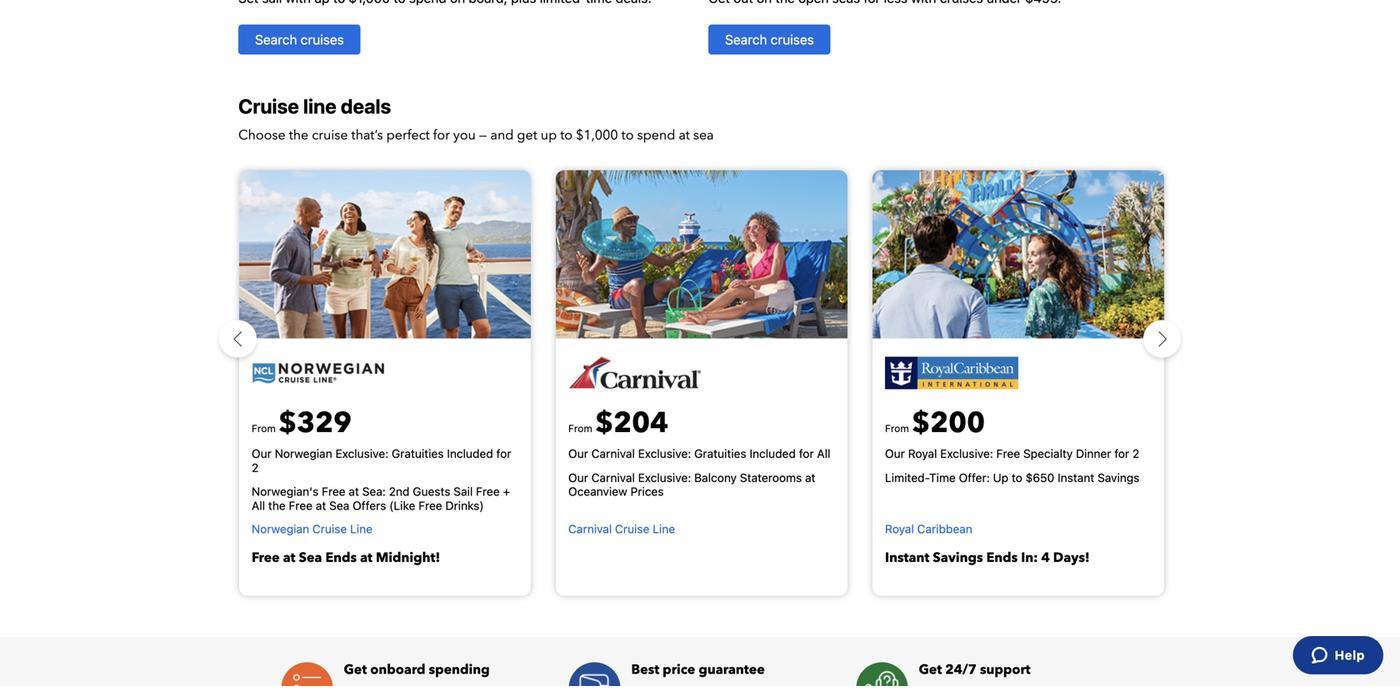 Task type: describe. For each thing, give the bounding box(es) containing it.
for right "dinner"
[[1115, 447, 1130, 461]]

gratuities for 2nd
[[392, 447, 444, 461]]

$ for 200
[[912, 404, 930, 443]]

0 vertical spatial all
[[817, 447, 831, 461]]

sail
[[454, 485, 473, 499]]

2 search cruises from the left
[[725, 32, 814, 47]]

offers
[[353, 499, 386, 513]]

limited-time offer: up to $650 instant savings
[[885, 471, 1140, 485]]

2 cruises from the left
[[771, 32, 814, 47]]

exclusive: for at
[[335, 447, 389, 461]]

from $ 200
[[885, 404, 985, 443]]

spend
[[637, 126, 675, 145]]

at down norwegian cruise line on the bottom left
[[283, 549, 295, 568]]

2 ends from the left
[[987, 549, 1018, 568]]

(like
[[389, 499, 415, 513]]

0 horizontal spatial sea
[[299, 549, 322, 568]]

2nd
[[389, 485, 410, 499]]

royal caribbean
[[885, 523, 973, 536]]

onboard
[[370, 661, 426, 680]]

2 horizontal spatial to
[[1012, 471, 1023, 485]]

+
[[503, 485, 510, 499]]

our for our carnival exclusive: balcony staterooms at oceanview prices
[[568, 471, 588, 485]]

specialty
[[1023, 447, 1073, 461]]

cruise line deals
[[238, 95, 391, 118]]

deals
[[341, 95, 391, 118]]

wallet icon image
[[569, 663, 621, 687]]

oceanview
[[568, 485, 627, 499]]

norwegian cruise line link
[[252, 523, 518, 541]]

at left sea:
[[349, 485, 359, 499]]

guests
[[413, 485, 450, 499]]

exclusive: for exclusive:
[[638, 447, 691, 461]]

the inside norwegian's free at sea: 2nd guests sail free + all the free at sea offers (like free drinks)
[[268, 499, 286, 513]]

choose
[[238, 126, 286, 145]]

329
[[297, 404, 352, 443]]

up
[[993, 471, 1009, 485]]

choose the cruise that's perfect for you — and get up to $1,000 to spend at sea
[[238, 126, 714, 145]]

—
[[479, 126, 487, 145]]

2 search cruises link from the left
[[708, 25, 831, 55]]

0 horizontal spatial to
[[560, 126, 573, 145]]

royal caribbean link
[[885, 523, 1152, 541]]

carnival cruise line link
[[568, 523, 835, 541]]

up
[[541, 126, 557, 145]]

best
[[631, 661, 659, 680]]

carnival cruise line image
[[568, 356, 702, 391]]

norwegian cruise line thumbnail image image
[[135, 170, 635, 339]]

dinner
[[1076, 447, 1111, 461]]

200
[[930, 404, 985, 443]]

2 vertical spatial carnival
[[568, 523, 612, 536]]

royal inside royal caribbean "link"
[[885, 523, 914, 536]]

support
[[980, 661, 1031, 680]]

from $ 204
[[568, 404, 669, 443]]

at inside our carnival exclusive: balcony staterooms at oceanview prices
[[805, 471, 816, 485]]

2 inside our norwegian exclusive: gratuities included for 2
[[252, 461, 259, 475]]

from for 204
[[568, 423, 592, 435]]

our for our royal exclusive: free specialty dinner for 2
[[885, 447, 905, 461]]

204
[[614, 404, 669, 443]]

0 vertical spatial savings
[[1098, 471, 1140, 485]]

prices
[[631, 485, 664, 499]]

our for our norwegian exclusive: gratuities included for 2
[[252, 447, 272, 461]]

$1,000
[[576, 126, 618, 145]]

0 vertical spatial instant
[[1058, 471, 1095, 485]]

carnival cruise line
[[568, 523, 675, 536]]

carnival cruise line thumbnail image image
[[452, 170, 952, 339]]

our carnival exclusive: gratuities included for all
[[568, 447, 831, 461]]

sea inside norwegian's free at sea: 2nd guests sail free + all the free at sea offers (like free drinks)
[[329, 499, 350, 513]]

carnival for our carnival exclusive: gratuities included for all
[[591, 447, 635, 461]]

drinks)
[[446, 499, 484, 513]]

free down the guests
[[419, 499, 442, 513]]

included for at
[[750, 447, 796, 461]]

free up the limited-time offer: up to $650 instant savings
[[997, 447, 1020, 461]]

24/7
[[945, 661, 977, 680]]

get
[[517, 126, 537, 145]]

our norwegian exclusive: gratuities included for 2
[[252, 447, 511, 475]]

get for get onboard spending
[[344, 661, 367, 680]]



Task type: locate. For each thing, give the bounding box(es) containing it.
norwegian's
[[252, 485, 319, 499]]

best price guarantee
[[631, 661, 765, 680]]

2 search from the left
[[725, 32, 767, 47]]

0 vertical spatial carnival
[[591, 447, 635, 461]]

1 horizontal spatial search
[[725, 32, 767, 47]]

exclusive:
[[335, 447, 389, 461], [638, 447, 691, 461], [940, 447, 993, 461], [638, 471, 691, 485]]

savings down caribbean
[[933, 549, 983, 568]]

1 horizontal spatial cruise
[[312, 523, 347, 536]]

exclusive: down 204
[[638, 447, 691, 461]]

exclusive: up 'offer:'
[[940, 447, 993, 461]]

instant savings ends in: 4 days!
[[885, 549, 1090, 568]]

2 gratuities from the left
[[694, 447, 747, 461]]

for inside our norwegian exclusive: gratuities included for 2
[[496, 447, 511, 461]]

gratuities up the guests
[[392, 447, 444, 461]]

included inside our norwegian exclusive: gratuities included for 2
[[447, 447, 493, 461]]

1 vertical spatial carnival
[[591, 471, 635, 485]]

at right staterooms
[[805, 471, 816, 485]]

sea left offers
[[329, 499, 350, 513]]

royal up limited- at the right of page
[[908, 447, 937, 461]]

1 search cruises link from the left
[[238, 25, 361, 55]]

cruise up choose
[[238, 95, 299, 118]]

2 get from the left
[[919, 661, 942, 680]]

0 horizontal spatial cruise
[[238, 95, 299, 118]]

2 from from the left
[[568, 423, 592, 435]]

1 vertical spatial the
[[268, 499, 286, 513]]

gratuities inside our norwegian exclusive: gratuities included for 2
[[392, 447, 444, 461]]

that's
[[351, 126, 383, 145]]

sea
[[329, 499, 350, 513], [299, 549, 322, 568]]

1 vertical spatial savings
[[933, 549, 983, 568]]

$
[[279, 404, 297, 443], [595, 404, 614, 443], [912, 404, 930, 443]]

exclusive: inside our carnival exclusive: balcony staterooms at oceanview prices
[[638, 471, 691, 485]]

offer:
[[959, 471, 990, 485]]

1 horizontal spatial cruises
[[771, 32, 814, 47]]

0 horizontal spatial savings
[[933, 549, 983, 568]]

included
[[447, 447, 493, 461], [750, 447, 796, 461]]

and
[[490, 126, 514, 145]]

the
[[289, 126, 309, 145], [268, 499, 286, 513]]

1 horizontal spatial get
[[919, 661, 942, 680]]

carnival up 'oceanview'
[[591, 471, 635, 485]]

1 vertical spatial all
[[252, 499, 265, 513]]

ends left in:
[[987, 549, 1018, 568]]

exclusive: inside our norwegian exclusive: gratuities included for 2
[[335, 447, 389, 461]]

royal caribbean thumbnail image image
[[768, 170, 1269, 339]]

the left cruise
[[289, 126, 309, 145]]

4
[[1041, 549, 1050, 568]]

royal
[[908, 447, 937, 461], [885, 523, 914, 536]]

0 horizontal spatial 2
[[252, 461, 259, 475]]

1 vertical spatial royal
[[885, 523, 914, 536]]

exclusive: for offer:
[[940, 447, 993, 461]]

royal caribbean image
[[885, 357, 1019, 390]]

included up staterooms
[[750, 447, 796, 461]]

0 horizontal spatial ends
[[325, 549, 357, 568]]

0 horizontal spatial instant
[[885, 549, 930, 568]]

at
[[679, 126, 690, 145], [805, 471, 816, 485], [349, 485, 359, 499], [316, 499, 326, 513], [283, 549, 295, 568], [360, 549, 373, 568]]

included up sail
[[447, 447, 493, 461]]

for left you
[[433, 126, 450, 145]]

staterooms
[[740, 471, 802, 485]]

at left the sea
[[679, 126, 690, 145]]

norwegian down from $ 329
[[275, 447, 332, 461]]

our
[[252, 447, 272, 461], [568, 447, 588, 461], [885, 447, 905, 461], [568, 471, 588, 485]]

for for our carnival exclusive: gratuities included for all
[[799, 447, 814, 461]]

1 horizontal spatial search cruises link
[[708, 25, 831, 55]]

1 line from the left
[[350, 523, 373, 536]]

norwegian
[[275, 447, 332, 461], [252, 523, 309, 536]]

1 included from the left
[[447, 447, 493, 461]]

0 vertical spatial the
[[289, 126, 309, 145]]

free down norwegian cruise line on the bottom left
[[252, 549, 280, 568]]

1 horizontal spatial to
[[621, 126, 634, 145]]

our carnival exclusive: balcony staterooms at oceanview prices
[[568, 471, 816, 499]]

cruise down prices
[[615, 523, 650, 536]]

for
[[433, 126, 450, 145], [496, 447, 511, 461], [799, 447, 814, 461], [1115, 447, 1130, 461]]

in:
[[1021, 549, 1038, 568]]

carnival inside our carnival exclusive: balcony staterooms at oceanview prices
[[591, 471, 635, 485]]

2 horizontal spatial $
[[912, 404, 930, 443]]

our inside our norwegian exclusive: gratuities included for 2
[[252, 447, 272, 461]]

time
[[929, 471, 956, 485]]

from up limited- at the right of page
[[885, 423, 909, 435]]

instant
[[1058, 471, 1095, 485], [885, 549, 930, 568]]

0 horizontal spatial search cruises link
[[238, 25, 361, 55]]

1 vertical spatial instant
[[885, 549, 930, 568]]

$ down carnival cruise line image
[[595, 404, 614, 443]]

experts icon image
[[856, 663, 908, 687]]

0 horizontal spatial all
[[252, 499, 265, 513]]

limited-
[[885, 471, 929, 485]]

exclusive: up prices
[[638, 471, 691, 485]]

0 horizontal spatial included
[[447, 447, 493, 461]]

free left sea:
[[322, 485, 346, 499]]

0 horizontal spatial cruises
[[301, 32, 344, 47]]

instant down "dinner"
[[1058, 471, 1095, 485]]

for up +
[[496, 447, 511, 461]]

2
[[1133, 447, 1140, 461], [252, 461, 259, 475]]

from left 329
[[252, 423, 276, 435]]

line
[[350, 523, 373, 536], [653, 523, 675, 536]]

0 horizontal spatial from
[[252, 423, 276, 435]]

1 search from the left
[[255, 32, 297, 47]]

3 $ from the left
[[912, 404, 930, 443]]

from for 329
[[252, 423, 276, 435]]

$ for 204
[[595, 404, 614, 443]]

1 ends from the left
[[325, 549, 357, 568]]

0 vertical spatial norwegian
[[275, 447, 332, 461]]

0 horizontal spatial get
[[344, 661, 367, 680]]

exclusive: up sea:
[[335, 447, 389, 461]]

1 horizontal spatial line
[[653, 523, 675, 536]]

gratuities
[[392, 447, 444, 461], [694, 447, 747, 461]]

perfect
[[386, 126, 430, 145]]

search cruises
[[255, 32, 344, 47], [725, 32, 814, 47]]

1 horizontal spatial sea
[[329, 499, 350, 513]]

0 horizontal spatial search
[[255, 32, 297, 47]]

carnival for our carnival exclusive: balcony staterooms at oceanview prices
[[591, 471, 635, 485]]

get
[[344, 661, 367, 680], [919, 661, 942, 680]]

search for 2nd search cruises link
[[725, 32, 767, 47]]

free at sea ends at  midnight!
[[252, 549, 440, 568]]

cruise for 204
[[615, 523, 650, 536]]

at down norwegian cruise line link in the bottom left of the page
[[360, 549, 373, 568]]

get 24/7 support
[[919, 661, 1031, 680]]

price
[[663, 661, 695, 680]]

0 horizontal spatial the
[[268, 499, 286, 513]]

cruise
[[312, 126, 348, 145]]

1 cruises from the left
[[301, 32, 344, 47]]

ends down norwegian cruise line on the bottom left
[[325, 549, 357, 568]]

line down offers
[[350, 523, 373, 536]]

norwegian inside our norwegian exclusive: gratuities included for 2
[[275, 447, 332, 461]]

our inside our carnival exclusive: balcony staterooms at oceanview prices
[[568, 471, 588, 485]]

carnival down 'oceanview'
[[568, 523, 612, 536]]

1 gratuities from the left
[[392, 447, 444, 461]]

carnival
[[591, 447, 635, 461], [591, 471, 635, 485], [568, 523, 612, 536]]

1 horizontal spatial from
[[568, 423, 592, 435]]

2 line from the left
[[653, 523, 675, 536]]

search for 2nd search cruises link from the right
[[255, 32, 297, 47]]

from inside from $ 204
[[568, 423, 592, 435]]

for for our norwegian exclusive: gratuities included for 2
[[496, 447, 511, 461]]

2 up norwegian's
[[252, 461, 259, 475]]

1 get from the left
[[344, 661, 367, 680]]

2 $ from the left
[[595, 404, 614, 443]]

from inside from $ 329
[[252, 423, 276, 435]]

midnight!
[[376, 549, 440, 568]]

0 horizontal spatial line
[[350, 523, 373, 536]]

1 horizontal spatial included
[[750, 447, 796, 461]]

get left onboard
[[344, 661, 367, 680]]

1 $ from the left
[[279, 404, 297, 443]]

1 horizontal spatial all
[[817, 447, 831, 461]]

$ down norwegian cruise line image
[[279, 404, 297, 443]]

spending
[[429, 661, 490, 680]]

for up staterooms
[[799, 447, 814, 461]]

the down norwegian's
[[268, 499, 286, 513]]

guarantee
[[699, 661, 765, 680]]

2 horizontal spatial from
[[885, 423, 909, 435]]

get left 24/7 on the bottom right of page
[[919, 661, 942, 680]]

2 horizontal spatial cruise
[[615, 523, 650, 536]]

to
[[560, 126, 573, 145], [621, 126, 634, 145], [1012, 471, 1023, 485]]

free left +
[[476, 485, 500, 499]]

caribbean
[[917, 523, 973, 536]]

instant down the royal caribbean at the right bottom of the page
[[885, 549, 930, 568]]

norwegian's free at sea: 2nd guests sail free + all the free at sea offers (like free drinks)
[[252, 485, 510, 513]]

1 horizontal spatial instant
[[1058, 471, 1095, 485]]

search cruises link
[[238, 25, 361, 55], [708, 25, 831, 55]]

2 right "dinner"
[[1133, 447, 1140, 461]]

1 horizontal spatial search cruises
[[725, 32, 814, 47]]

line down prices
[[653, 523, 675, 536]]

1 horizontal spatial ends
[[987, 549, 1018, 568]]

get for get 24/7 support
[[919, 661, 942, 680]]

days!
[[1053, 549, 1090, 568]]

$650
[[1026, 471, 1055, 485]]

savings
[[1098, 471, 1140, 485], [933, 549, 983, 568]]

at up norwegian cruise line on the bottom left
[[316, 499, 326, 513]]

our for our carnival exclusive: gratuities included for all
[[568, 447, 588, 461]]

2 included from the left
[[750, 447, 796, 461]]

cruise
[[238, 95, 299, 118], [312, 523, 347, 536], [615, 523, 650, 536]]

sea:
[[362, 485, 386, 499]]

balcony
[[694, 471, 737, 485]]

all
[[817, 447, 831, 461], [252, 499, 265, 513]]

line
[[303, 95, 337, 118]]

search
[[255, 32, 297, 47], [725, 32, 767, 47]]

$ for 329
[[279, 404, 297, 443]]

for for choose the cruise that's perfect for you — and get up to $1,000 to spend at sea
[[433, 126, 450, 145]]

free down norwegian's
[[289, 499, 313, 513]]

get onboard spending
[[344, 661, 490, 680]]

norwegian down norwegian's
[[252, 523, 309, 536]]

cruise for 329
[[312, 523, 347, 536]]

1 search cruises from the left
[[255, 32, 344, 47]]

1 horizontal spatial gratuities
[[694, 447, 747, 461]]

from inside from $ 200
[[885, 423, 909, 435]]

1 vertical spatial norwegian
[[252, 523, 309, 536]]

carnival down from $ 204
[[591, 447, 635, 461]]

1 horizontal spatial 2
[[1133, 447, 1140, 461]]

gratuities for staterooms
[[694, 447, 747, 461]]

sea
[[693, 126, 714, 145]]

0 horizontal spatial search cruises
[[255, 32, 344, 47]]

norwegian cruise line
[[252, 523, 373, 536]]

royal left caribbean
[[885, 523, 914, 536]]

from
[[252, 423, 276, 435], [568, 423, 592, 435], [885, 423, 909, 435]]

list icon image
[[281, 663, 333, 687]]

0 horizontal spatial $
[[279, 404, 297, 443]]

0 horizontal spatial gratuities
[[392, 447, 444, 461]]

$ up limited- at the right of page
[[912, 404, 930, 443]]

line for 329
[[350, 523, 373, 536]]

1 horizontal spatial $
[[595, 404, 614, 443]]

free
[[997, 447, 1020, 461], [322, 485, 346, 499], [476, 485, 500, 499], [289, 499, 313, 513], [419, 499, 442, 513], [252, 549, 280, 568]]

you
[[453, 126, 476, 145]]

1 horizontal spatial savings
[[1098, 471, 1140, 485]]

ends
[[325, 549, 357, 568], [987, 549, 1018, 568]]

our royal exclusive: free specialty dinner for 2
[[885, 447, 1140, 461]]

all inside norwegian's free at sea: 2nd guests sail free + all the free at sea offers (like free drinks)
[[252, 499, 265, 513]]

included for guests
[[447, 447, 493, 461]]

1 horizontal spatial the
[[289, 126, 309, 145]]

3 from from the left
[[885, 423, 909, 435]]

savings down "dinner"
[[1098, 471, 1140, 485]]

from for 200
[[885, 423, 909, 435]]

line for 204
[[653, 523, 675, 536]]

0 vertical spatial royal
[[908, 447, 937, 461]]

1 from from the left
[[252, 423, 276, 435]]

from $ 329
[[252, 404, 352, 443]]

cruise up free at sea ends at  midnight!
[[312, 523, 347, 536]]

gratuities up balcony
[[694, 447, 747, 461]]

0 vertical spatial sea
[[329, 499, 350, 513]]

from left 204
[[568, 423, 592, 435]]

norwegian cruise line image
[[252, 362, 385, 385]]

1 vertical spatial sea
[[299, 549, 322, 568]]

sea down norwegian cruise line on the bottom left
[[299, 549, 322, 568]]

cruises
[[301, 32, 344, 47], [771, 32, 814, 47]]



Task type: vqa. For each thing, say whether or not it's contained in the screenshot.
204
yes



